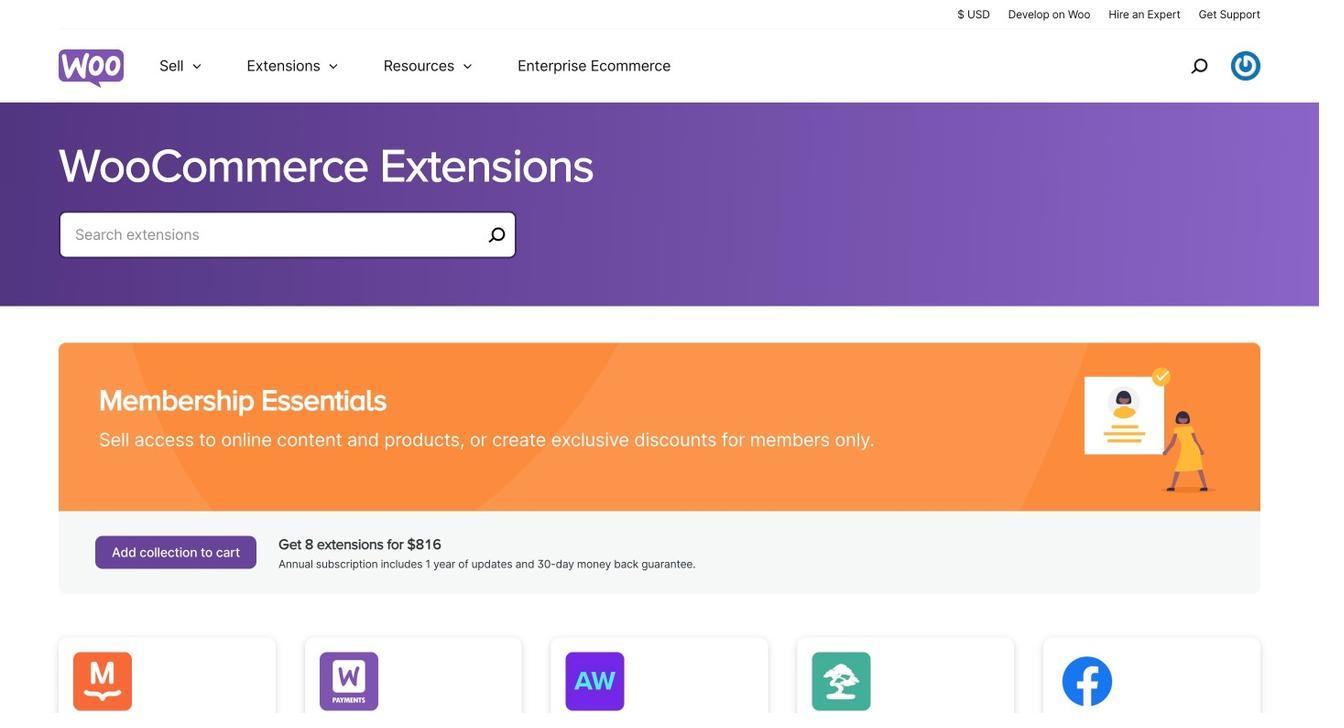 Task type: locate. For each thing, give the bounding box(es) containing it.
service navigation menu element
[[1152, 36, 1261, 96]]

None search field
[[59, 211, 517, 281]]



Task type: vqa. For each thing, say whether or not it's contained in the screenshot.
LEDGE
no



Task type: describe. For each thing, give the bounding box(es) containing it.
search image
[[1185, 51, 1214, 81]]

open account menu image
[[1231, 51, 1261, 81]]

Search extensions search field
[[75, 222, 482, 248]]



